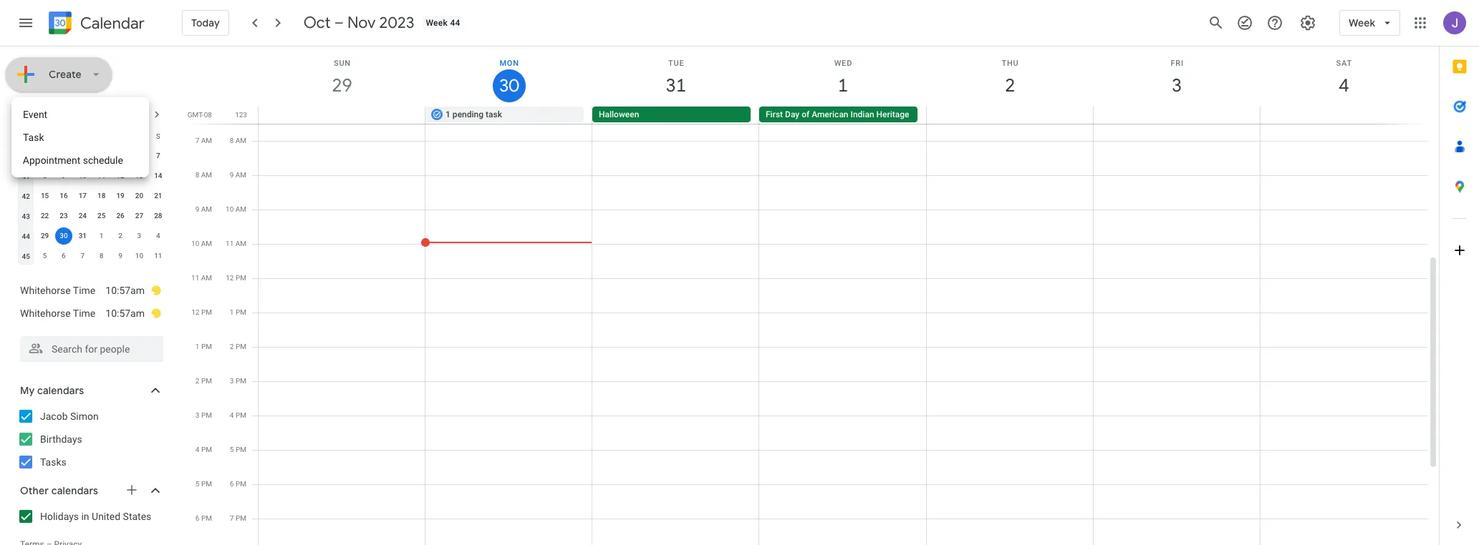 Task type: locate. For each thing, give the bounding box(es) containing it.
6
[[62, 252, 66, 260], [230, 481, 234, 489], [196, 515, 200, 523]]

0 vertical spatial 4 pm
[[230, 412, 246, 420]]

29 left the 30, today element
[[41, 232, 49, 240]]

9 am down the '123'
[[230, 171, 246, 179]]

2 time from the top
[[73, 308, 95, 320]]

10:57am down november 9 element
[[106, 285, 145, 297]]

2023 right the 'october'
[[63, 108, 87, 121]]

24
[[79, 212, 87, 220]]

whitehorse time down november 6 element
[[20, 285, 95, 297]]

10:57am up "search for people" text field
[[106, 308, 145, 320]]

1 vertical spatial 29
[[41, 232, 49, 240]]

30
[[498, 75, 518, 97], [60, 232, 68, 240]]

1 whitehorse from the top
[[20, 285, 71, 297]]

Search for people text field
[[29, 337, 155, 363]]

list item
[[20, 279, 162, 302], [20, 302, 162, 325]]

22 element
[[36, 208, 53, 225]]

2023 right nov
[[379, 13, 414, 33]]

5
[[118, 152, 122, 160], [43, 252, 47, 260], [230, 446, 234, 454], [196, 481, 200, 489]]

row
[[252, 107, 1439, 124], [16, 126, 168, 146], [16, 146, 168, 166], [16, 166, 168, 186], [16, 186, 168, 206], [16, 206, 168, 226], [16, 226, 168, 246], [16, 246, 168, 267]]

30 inside cell
[[60, 232, 68, 240]]

1 vertical spatial whitehorse time
[[20, 308, 95, 320]]

calendars inside dropdown button
[[51, 485, 98, 498]]

14
[[154, 172, 162, 180]]

1 vertical spatial 9 am
[[195, 206, 212, 214]]

1 inside "element"
[[99, 232, 104, 240]]

0 vertical spatial 29
[[331, 74, 351, 97]]

event
[[23, 109, 47, 120]]

1 vertical spatial 10 am
[[191, 240, 212, 248]]

cell down 3 link
[[1093, 107, 1260, 124]]

0 vertical spatial whitehorse
[[20, 285, 71, 297]]

calendars for other calendars
[[51, 485, 98, 498]]

1 horizontal spatial 29
[[331, 74, 351, 97]]

1 horizontal spatial 31
[[665, 74, 686, 97]]

calendars inside "dropdown button"
[[37, 385, 84, 398]]

gmt-08
[[188, 111, 212, 119]]

0 horizontal spatial 6
[[62, 252, 66, 260]]

1 horizontal spatial 44
[[450, 18, 460, 28]]

united
[[92, 512, 120, 523]]

15
[[41, 192, 49, 200]]

1 horizontal spatial 5 pm
[[230, 446, 246, 454]]

3 cell from the left
[[1093, 107, 1260, 124]]

time up "search for people" text field
[[73, 308, 95, 320]]

calendars
[[37, 385, 84, 398], [51, 485, 98, 498]]

october 2023 grid
[[14, 126, 168, 267]]

1 vertical spatial 44
[[22, 233, 30, 240]]

november 10 element
[[131, 248, 148, 265]]

31
[[665, 74, 686, 97], [79, 232, 87, 240]]

2
[[1004, 74, 1015, 97], [62, 152, 66, 160], [118, 232, 122, 240], [230, 343, 234, 351], [196, 378, 200, 385]]

week 44
[[426, 18, 460, 28]]

1 vertical spatial 12 pm
[[191, 309, 212, 317]]

1 vertical spatial 4 pm
[[196, 446, 212, 454]]

0 horizontal spatial 2023
[[63, 108, 87, 121]]

44
[[450, 18, 460, 28], [22, 233, 30, 240]]

mon 30
[[498, 59, 519, 97]]

jacob simon
[[40, 411, 99, 423]]

fri
[[1171, 59, 1184, 68]]

4 pm
[[230, 412, 246, 420], [196, 446, 212, 454]]

9
[[230, 171, 234, 179], [62, 172, 66, 180], [195, 206, 199, 214], [118, 252, 122, 260]]

1 vertical spatial calendars
[[51, 485, 98, 498]]

30 inside mon 30
[[498, 75, 518, 97]]

row inside grid
[[252, 107, 1439, 124]]

row containing 1 pending task
[[252, 107, 1439, 124]]

heritage
[[877, 110, 910, 120]]

pm
[[236, 274, 246, 282], [201, 309, 212, 317], [236, 309, 246, 317], [201, 343, 212, 351], [236, 343, 246, 351], [201, 378, 212, 385], [236, 378, 246, 385], [201, 412, 212, 420], [236, 412, 246, 420], [201, 446, 212, 454], [236, 446, 246, 454], [201, 481, 212, 489], [236, 481, 246, 489], [201, 515, 212, 523], [236, 515, 246, 523]]

None search field
[[0, 331, 178, 363]]

create button
[[6, 57, 112, 92]]

simon
[[70, 411, 99, 423]]

halloween button
[[593, 107, 751, 123]]

2 horizontal spatial 6
[[230, 481, 234, 489]]

0 horizontal spatial 4 pm
[[196, 446, 212, 454]]

s up 14
[[156, 132, 160, 140]]

7 am
[[195, 137, 212, 145]]

0 vertical spatial 12
[[116, 172, 124, 180]]

1 inside wed 1
[[837, 74, 848, 97]]

8 left november 9 element
[[99, 252, 104, 260]]

8 right '7 am'
[[230, 137, 234, 145]]

whitehorse
[[20, 285, 71, 297], [20, 308, 71, 320]]

s down the 'october'
[[43, 132, 47, 140]]

10:57am for second list item from the bottom of the list containing whitehorse time
[[106, 285, 145, 297]]

1 vertical spatial whitehorse
[[20, 308, 71, 320]]

11 element
[[93, 168, 110, 185]]

6 pm up 7 pm
[[230, 481, 246, 489]]

2 cell from the left
[[926, 107, 1093, 124]]

29 link
[[326, 70, 359, 102]]

4 inside sat 4
[[1338, 74, 1349, 97]]

1 vertical spatial 3 pm
[[196, 412, 212, 420]]

7 for november 7 element
[[81, 252, 85, 260]]

11 am
[[226, 240, 246, 248], [191, 274, 212, 282]]

19 element
[[112, 188, 129, 205]]

6 pm
[[230, 481, 246, 489], [196, 515, 212, 523]]

november 6 element
[[55, 248, 72, 265]]

1 horizontal spatial s
[[156, 132, 160, 140]]

8 down '7 am'
[[195, 171, 199, 179]]

29
[[331, 74, 351, 97], [41, 232, 49, 240]]

task
[[486, 110, 502, 120]]

1 horizontal spatial 30
[[498, 75, 518, 97]]

0 horizontal spatial 6 pm
[[196, 515, 212, 523]]

9 am right 28
[[195, 206, 212, 214]]

thu 2
[[1002, 59, 1019, 97]]

cell down 29 link
[[259, 107, 426, 124]]

10 element
[[74, 168, 91, 185]]

list item up "search for people" text field
[[20, 302, 162, 325]]

0 horizontal spatial 44
[[22, 233, 30, 240]]

1 horizontal spatial 12 pm
[[226, 274, 246, 282]]

cell down 4 link
[[1260, 107, 1427, 124]]

1 horizontal spatial 10 am
[[226, 206, 246, 214]]

row containing 1
[[16, 146, 168, 166]]

0 horizontal spatial 12 pm
[[191, 309, 212, 317]]

4 cell from the left
[[1260, 107, 1427, 124]]

calendars up in
[[51, 485, 98, 498]]

1 pm
[[230, 309, 246, 317], [196, 343, 212, 351]]

1 horizontal spatial 1 pm
[[230, 309, 246, 317]]

week button
[[1340, 6, 1401, 40]]

time down november 7 element
[[73, 285, 95, 297]]

october 2023
[[20, 108, 87, 121]]

october
[[20, 108, 61, 121]]

0 horizontal spatial 31
[[79, 232, 87, 240]]

26
[[116, 212, 124, 220]]

list item down november 7 element
[[20, 279, 162, 302]]

31 right 30 cell
[[79, 232, 87, 240]]

1 vertical spatial 30
[[60, 232, 68, 240]]

1 inside button
[[446, 110, 451, 120]]

19
[[116, 192, 124, 200]]

day
[[785, 110, 800, 120]]

0 horizontal spatial week
[[426, 18, 448, 28]]

17
[[79, 192, 87, 200]]

am
[[201, 137, 212, 145], [236, 137, 246, 145], [201, 171, 212, 179], [236, 171, 246, 179], [201, 206, 212, 214], [236, 206, 246, 214], [201, 240, 212, 248], [236, 240, 246, 248], [201, 274, 212, 282]]

1 vertical spatial 12
[[226, 274, 234, 282]]

2 s from the left
[[156, 132, 160, 140]]

30 down "mon" at the top of page
[[498, 75, 518, 97]]

123
[[235, 111, 247, 119]]

2 10:57am from the top
[[106, 308, 145, 320]]

6 up 7 pm
[[230, 481, 234, 489]]

1 horizontal spatial 6
[[196, 515, 200, 523]]

20 element
[[131, 188, 148, 205]]

30 right 29 element
[[60, 232, 68, 240]]

1 vertical spatial 5 pm
[[196, 481, 212, 489]]

calendars up the jacob
[[37, 385, 84, 398]]

1 10:57am from the top
[[106, 285, 145, 297]]

my calendars list
[[3, 406, 178, 474]]

3 pm
[[230, 378, 246, 385], [196, 412, 212, 420]]

appointment schedule
[[23, 155, 123, 166]]

1 horizontal spatial week
[[1349, 16, 1376, 29]]

1 vertical spatial time
[[73, 308, 95, 320]]

10
[[79, 172, 87, 180], [226, 206, 234, 214], [191, 240, 199, 248], [135, 252, 143, 260]]

0 vertical spatial 3 pm
[[230, 378, 246, 385]]

0 vertical spatial 2023
[[379, 13, 414, 33]]

30 link
[[493, 70, 526, 102]]

1 vertical spatial 31
[[79, 232, 87, 240]]

row containing 15
[[16, 186, 168, 206]]

0 vertical spatial 31
[[665, 74, 686, 97]]

1 horizontal spatial 2 pm
[[230, 343, 246, 351]]

2 list item from the top
[[20, 302, 162, 325]]

week inside dropdown button
[[1349, 16, 1376, 29]]

add other calendars image
[[125, 484, 139, 498]]

american
[[812, 110, 849, 120]]

1 horizontal spatial 12
[[191, 309, 200, 317]]

whitehorse time up "search for people" text field
[[20, 308, 95, 320]]

31 inside grid
[[665, 74, 686, 97]]

1 horizontal spatial 3 pm
[[230, 378, 246, 385]]

1 horizontal spatial 6 pm
[[230, 481, 246, 489]]

0 vertical spatial calendars
[[37, 385, 84, 398]]

0 vertical spatial whitehorse time
[[20, 285, 95, 297]]

tue
[[669, 59, 685, 68]]

10:57am
[[106, 285, 145, 297], [106, 308, 145, 320]]

column header
[[16, 126, 35, 146]]

0 vertical spatial 10:57am
[[106, 285, 145, 297]]

0 horizontal spatial s
[[43, 132, 47, 140]]

whitehorse time
[[20, 285, 95, 297], [20, 308, 95, 320]]

0 horizontal spatial 1 pm
[[196, 343, 212, 351]]

1 vertical spatial 1 pm
[[196, 343, 212, 351]]

1 vertical spatial 10:57am
[[106, 308, 145, 320]]

6 left 7 pm
[[196, 515, 200, 523]]

7 for 7 pm
[[230, 515, 234, 523]]

8 down appointment
[[43, 172, 47, 180]]

grid
[[183, 47, 1439, 546]]

26 element
[[112, 208, 129, 225]]

1 horizontal spatial 2023
[[379, 13, 414, 33]]

1 vertical spatial 6 pm
[[196, 515, 212, 523]]

tab list
[[1440, 47, 1480, 506]]

cell
[[259, 107, 426, 124], [926, 107, 1093, 124], [1093, 107, 1260, 124], [1260, 107, 1427, 124]]

8 am down '7 am'
[[195, 171, 212, 179]]

calendar heading
[[77, 13, 145, 33]]

08
[[204, 111, 212, 119]]

0 horizontal spatial 29
[[41, 232, 49, 240]]

0 vertical spatial time
[[73, 285, 95, 297]]

of
[[802, 110, 810, 120]]

7 inside november 7 element
[[81, 252, 85, 260]]

0 horizontal spatial 11 am
[[191, 274, 212, 282]]

sun
[[334, 59, 351, 68]]

8 am down the '123'
[[230, 137, 246, 145]]

holidays
[[40, 512, 79, 523]]

jacob
[[40, 411, 68, 423]]

3 inside fri 3
[[1171, 74, 1182, 97]]

0 vertical spatial 30
[[498, 75, 518, 97]]

2 inside thu 2
[[1004, 74, 1015, 97]]

0 horizontal spatial 2 pm
[[196, 378, 212, 385]]

schedule
[[83, 155, 123, 166]]

row containing 22
[[16, 206, 168, 226]]

29 element
[[36, 228, 53, 245]]

list
[[6, 274, 175, 331]]

column header inside october 2023 "grid"
[[16, 126, 35, 146]]

today
[[191, 16, 220, 29]]

15 element
[[36, 188, 53, 205]]

4
[[1338, 74, 1349, 97], [99, 152, 104, 160], [156, 232, 160, 240], [230, 412, 234, 420], [196, 446, 200, 454]]

6 pm left 7 pm
[[196, 515, 212, 523]]

0 horizontal spatial 8 am
[[195, 171, 212, 179]]

row group containing 1
[[16, 146, 168, 267]]

12
[[116, 172, 124, 180], [226, 274, 234, 282], [191, 309, 200, 317]]

3 link
[[1161, 70, 1194, 102]]

23
[[60, 212, 68, 220]]

30 cell
[[54, 226, 73, 246]]

10 am
[[226, 206, 246, 214], [191, 240, 212, 248]]

1 horizontal spatial 8 am
[[230, 137, 246, 145]]

0 horizontal spatial 30
[[60, 232, 68, 240]]

time
[[73, 285, 95, 297], [73, 308, 95, 320]]

29 down sun
[[331, 74, 351, 97]]

28
[[154, 212, 162, 220]]

1 vertical spatial 2 pm
[[196, 378, 212, 385]]

7
[[195, 137, 199, 145], [156, 152, 160, 160], [81, 252, 85, 260], [230, 515, 234, 523]]

6 right november 5 element
[[62, 252, 66, 260]]

0 horizontal spatial 10 am
[[191, 240, 212, 248]]

0 vertical spatial 6
[[62, 252, 66, 260]]

november 11 element
[[150, 248, 167, 265]]

other
[[20, 485, 49, 498]]

23 element
[[55, 208, 72, 225]]

42
[[22, 192, 30, 200]]

2023
[[379, 13, 414, 33], [63, 108, 87, 121]]

0 horizontal spatial 12
[[116, 172, 124, 180]]

main drawer image
[[17, 14, 34, 32]]

1 horizontal spatial 11 am
[[226, 240, 246, 248]]

s
[[43, 132, 47, 140], [156, 132, 160, 140]]

row group
[[16, 146, 168, 267]]

1 horizontal spatial 9 am
[[230, 171, 246, 179]]

0 vertical spatial 9 am
[[230, 171, 246, 179]]

other calendars
[[20, 485, 98, 498]]

7 for 7 am
[[195, 137, 199, 145]]

row containing 29
[[16, 226, 168, 246]]

november 8 element
[[93, 248, 110, 265]]

31 down tue at the top
[[665, 74, 686, 97]]

0 vertical spatial 5 pm
[[230, 446, 246, 454]]

cell down 2 link
[[926, 107, 1093, 124]]



Task type: describe. For each thing, give the bounding box(es) containing it.
create
[[49, 68, 82, 81]]

1 cell from the left
[[259, 107, 426, 124]]

list containing whitehorse time
[[6, 274, 175, 331]]

tue 31
[[665, 59, 686, 97]]

24 element
[[74, 208, 91, 225]]

0 vertical spatial 2 pm
[[230, 343, 246, 351]]

0 horizontal spatial 9 am
[[195, 206, 212, 214]]

12 inside 12 element
[[116, 172, 124, 180]]

10:57am for 2nd list item from the top of the list containing whitehorse time
[[106, 308, 145, 320]]

31 inside october 2023 "grid"
[[79, 232, 87, 240]]

november 2 element
[[112, 228, 129, 245]]

13 element
[[131, 168, 148, 185]]

november 3 element
[[131, 228, 148, 245]]

2 horizontal spatial 12
[[226, 274, 234, 282]]

calendar element
[[46, 9, 145, 40]]

row containing 5
[[16, 246, 168, 267]]

first
[[766, 110, 783, 120]]

grid containing 29
[[183, 47, 1439, 546]]

18
[[97, 192, 106, 200]]

17 element
[[74, 188, 91, 205]]

7 pm
[[230, 515, 246, 523]]

16
[[60, 192, 68, 200]]

14 element
[[150, 168, 167, 185]]

oct
[[304, 13, 331, 33]]

12 element
[[112, 168, 129, 185]]

halloween
[[599, 110, 639, 120]]

20
[[135, 192, 143, 200]]

november 9 element
[[112, 248, 129, 265]]

21 element
[[150, 188, 167, 205]]

calendars for my calendars
[[37, 385, 84, 398]]

30, today element
[[55, 228, 72, 245]]

31 link
[[660, 70, 693, 102]]

28 element
[[150, 208, 167, 225]]

1 pending task
[[446, 110, 502, 120]]

25
[[97, 212, 106, 220]]

gmt-
[[188, 111, 204, 119]]

0 vertical spatial 11 am
[[226, 240, 246, 248]]

1 horizontal spatial 4 pm
[[230, 412, 246, 420]]

22
[[41, 212, 49, 220]]

settings menu image
[[1300, 14, 1317, 32]]

0 horizontal spatial 3 pm
[[196, 412, 212, 420]]

november 5 element
[[36, 248, 53, 265]]

pending
[[453, 110, 484, 120]]

november 4 element
[[150, 228, 167, 245]]

today button
[[182, 6, 229, 40]]

2 vertical spatial 6
[[196, 515, 200, 523]]

25 element
[[93, 208, 110, 225]]

0 vertical spatial 1 pm
[[230, 309, 246, 317]]

my calendars
[[20, 385, 84, 398]]

13
[[135, 172, 143, 180]]

wed 1
[[834, 59, 853, 97]]

first day of american indian heritage month button
[[760, 107, 937, 123]]

mon
[[500, 59, 519, 68]]

18 element
[[93, 188, 110, 205]]

1 time from the top
[[73, 285, 95, 297]]

holidays in united states
[[40, 512, 151, 523]]

tasks
[[40, 457, 66, 469]]

week for week 44
[[426, 18, 448, 28]]

16 element
[[55, 188, 72, 205]]

row containing 8
[[16, 166, 168, 186]]

0 vertical spatial 6 pm
[[230, 481, 246, 489]]

6 inside november 6 element
[[62, 252, 66, 260]]

2 link
[[994, 70, 1027, 102]]

thu
[[1002, 59, 1019, 68]]

birthdays
[[40, 434, 82, 446]]

indian
[[851, 110, 875, 120]]

5 right add other calendars icon
[[196, 481, 200, 489]]

41
[[22, 172, 30, 180]]

5 up 7 pm
[[230, 446, 234, 454]]

4 link
[[1328, 70, 1361, 102]]

row group inside october 2023 "grid"
[[16, 146, 168, 267]]

45
[[22, 253, 30, 260]]

31 element
[[74, 228, 91, 245]]

my calendars button
[[3, 380, 178, 403]]

21
[[154, 192, 162, 200]]

27 element
[[131, 208, 148, 225]]

0 vertical spatial 10 am
[[226, 206, 246, 214]]

2 whitehorse from the top
[[20, 308, 71, 320]]

1 whitehorse time from the top
[[20, 285, 95, 297]]

in
[[81, 512, 89, 523]]

1 link
[[827, 70, 860, 102]]

sat
[[1337, 59, 1353, 68]]

0 vertical spatial 44
[[450, 18, 460, 28]]

1 vertical spatial 2023
[[63, 108, 87, 121]]

task
[[23, 132, 44, 143]]

0 horizontal spatial 5 pm
[[196, 481, 212, 489]]

other calendars button
[[3, 480, 178, 503]]

oct – nov 2023
[[304, 13, 414, 33]]

1 pending task button
[[426, 107, 584, 123]]

fri 3
[[1171, 59, 1184, 97]]

43
[[22, 212, 30, 220]]

5 up 12 element
[[118, 152, 122, 160]]

november 7 element
[[74, 248, 91, 265]]

states
[[123, 512, 151, 523]]

week for week
[[1349, 16, 1376, 29]]

sun 29
[[331, 59, 351, 97]]

2 vertical spatial 12
[[191, 309, 200, 317]]

appointment
[[23, 155, 81, 166]]

0 vertical spatial 8 am
[[230, 137, 246, 145]]

29 inside october 2023 "grid"
[[41, 232, 49, 240]]

1 s from the left
[[43, 132, 47, 140]]

row containing s
[[16, 126, 168, 146]]

november 1 element
[[93, 228, 110, 245]]

0 vertical spatial 12 pm
[[226, 274, 246, 282]]

44 inside row group
[[22, 233, 30, 240]]

1 vertical spatial 11 am
[[191, 274, 212, 282]]

2 whitehorse time from the top
[[20, 308, 95, 320]]

wed
[[834, 59, 853, 68]]

month
[[912, 110, 937, 120]]

27
[[135, 212, 143, 220]]

first day of american indian heritage month
[[766, 110, 937, 120]]

40
[[22, 152, 30, 160]]

1 list item from the top
[[20, 279, 162, 302]]

1 vertical spatial 8 am
[[195, 171, 212, 179]]

–
[[334, 13, 344, 33]]

sat 4
[[1337, 59, 1353, 97]]

1 vertical spatial 6
[[230, 481, 234, 489]]

nov
[[347, 13, 376, 33]]

5 left november 6 element
[[43, 252, 47, 260]]

my
[[20, 385, 35, 398]]

calendar
[[80, 13, 145, 33]]



Task type: vqa. For each thing, say whether or not it's contained in the screenshot.


